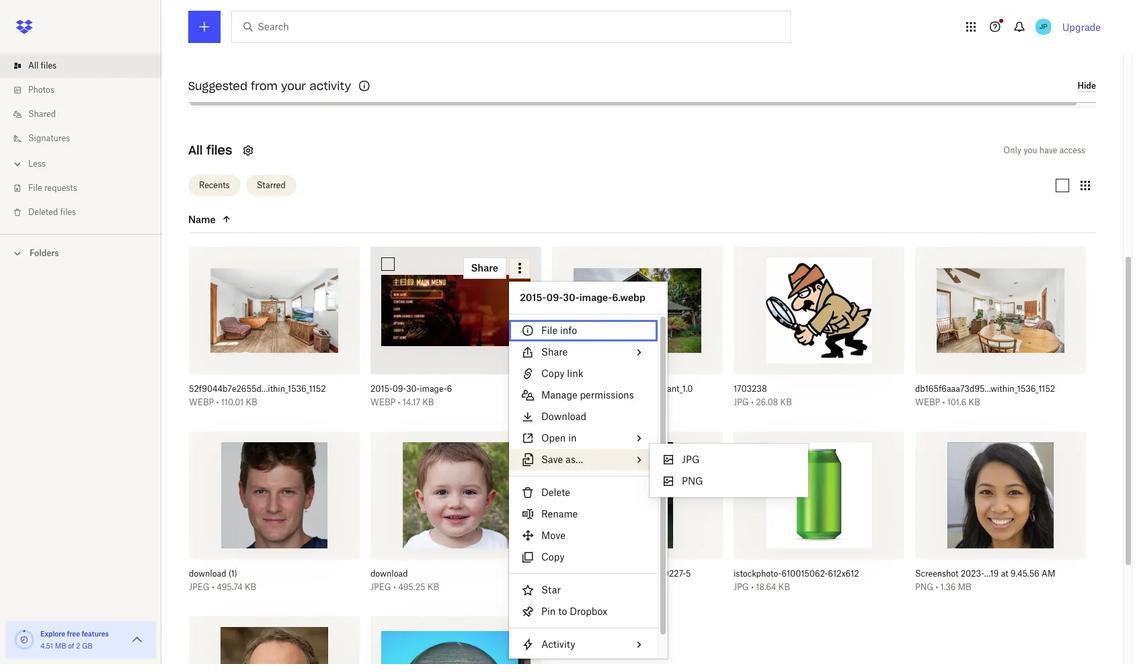 Task type: describe. For each thing, give the bounding box(es) containing it.
• inside "2015-09-30-image-6 webp • 14.17 kb"
[[398, 398, 401, 408]]

upgrade link
[[1063, 21, 1101, 33]]

starred
[[257, 180, 286, 190]]

2
[[76, 642, 80, 650]]

kb inside 52f9044b7e2655d…ithin_1536_1152 webp • 110.01 kb
[[246, 398, 257, 408]]

delete menu item
[[509, 482, 658, 504]]

file, screenshot 2023-10-19 at 9.45.56 am.png row
[[915, 432, 1086, 603]]

of
[[68, 642, 74, 650]]

4.51
[[40, 642, 53, 650]]

jpg inside 4570_university_a…pierre_galant_1.0 jpg • 260.44 kb
[[552, 398, 568, 408]]

image- for 6
[[420, 384, 447, 394]]

istockphoto-610015062-612x612 jpg • 18.64 kb
[[734, 569, 859, 593]]

dropbox for first dropbox link from the left
[[237, 82, 270, 92]]

screenshot 2023-…19 at 9.45.56 am button
[[915, 569, 1057, 580]]

only
[[1004, 145, 1022, 155]]

jpg inside 1703238 jpg • 26.08 kb
[[734, 398, 749, 408]]

move
[[541, 530, 566, 541]]

14.17
[[403, 398, 420, 408]]

open in menu item
[[509, 428, 658, 449]]

file info menu item
[[509, 320, 658, 342]]

info
[[560, 325, 577, 336]]

dropbox for second dropbox link from the left
[[353, 82, 386, 92]]

• inside 1703238 jpg • 26.08 kb
[[751, 398, 754, 408]]

2015-09-30-image-6 button
[[371, 384, 512, 395]]

all files link
[[11, 54, 161, 78]]

have
[[1040, 145, 1058, 155]]

inline-
[[629, 569, 653, 579]]

signatures link
[[11, 126, 161, 151]]

activity menu item
[[509, 634, 658, 656]]

2015- for 2015-09-30-image-6 webp • 14.17 kb
[[371, 384, 393, 394]]

at
[[1001, 569, 1009, 579]]

1 vertical spatial all files
[[188, 142, 232, 158]]

save
[[541, 454, 563, 465]]

only you have access
[[1004, 145, 1086, 155]]

612x612
[[828, 569, 859, 579]]

dropbox image
[[11, 13, 38, 40]]

file, download.jpeg row
[[371, 432, 541, 603]]

explore
[[40, 630, 65, 638]]

52f9044b7e2655d…ithin_1536_1152 button
[[189, 384, 330, 395]]

1703238
[[734, 384, 767, 394]]

list containing all files
[[0, 46, 161, 234]]

• inside download (1) jpeg • 495.74 kb
[[212, 583, 215, 593]]

folders
[[30, 248, 59, 258]]

copy link
[[541, 368, 584, 379]]

200227-
[[653, 569, 686, 579]]

1 vertical spatial all
[[188, 142, 203, 158]]

all files inside "list item"
[[28, 61, 57, 71]]

inflatable-pants-…y-inline-200227-5 button
[[552, 569, 694, 580]]

db165f6aaa73d95…within_1536_1152
[[915, 384, 1056, 394]]

starred button
[[246, 175, 297, 196]]

suggested from your activity
[[188, 79, 351, 93]]

name
[[188, 213, 216, 225]]

share
[[541, 346, 568, 358]]

as…
[[566, 454, 583, 465]]

53.6
[[584, 583, 601, 593]]

495.25
[[398, 583, 426, 593]]

4570_university_a…pierre_galant_1.0 jpg • 260.44 kb
[[552, 384, 693, 408]]

download for •
[[371, 569, 408, 579]]

1703238 jpg • 26.08 kb
[[734, 384, 792, 408]]

pin to dropbox menu item
[[509, 601, 658, 623]]

110.01
[[221, 398, 244, 408]]

1 dropbox link from the left
[[237, 81, 270, 94]]

pin to dropbox
[[541, 606, 608, 617]]

4570_university_a…pierre_galant_1.0 button
[[552, 384, 694, 395]]

deleted
[[28, 207, 58, 217]]

18.64
[[756, 583, 776, 593]]

mb inside 'screenshot 2023-…19 at 9.45.56 am png • 1.36 mb'
[[958, 583, 972, 593]]

am
[[1042, 569, 1056, 579]]

kb inside 4570_university_a…pierre_galant_1.0 jpg • 260.44 kb
[[604, 398, 616, 408]]

kb inside the db165f6aaa73d95…within_1536_1152 webp • 101.6 kb
[[969, 398, 980, 408]]

file info
[[541, 325, 577, 336]]

download (1) jpeg • 495.74 kb
[[189, 569, 256, 593]]

• inside the db165f6aaa73d95…within_1536_1152 webp • 101.6 kb
[[943, 398, 945, 408]]

inflatable-pants-…y-inline-200227-5 webp • 53.6 kb
[[552, 569, 691, 593]]

kb inside "2015-09-30-image-6 webp • 14.17 kb"
[[423, 398, 434, 408]]

signatures
[[28, 133, 70, 143]]

free
[[67, 630, 80, 638]]

istockphoto-
[[734, 569, 782, 579]]

less
[[28, 159, 46, 169]]

open
[[541, 433, 566, 444]]

jpg inside istockphoto-610015062-612x612 jpg • 18.64 kb
[[734, 583, 749, 593]]

2015-09-30-image-6.webp
[[520, 292, 646, 303]]

star
[[541, 585, 561, 596]]

manage permissions menu item
[[509, 385, 658, 406]]

jpeg inside download jpeg • 495.25 kb
[[371, 583, 391, 593]]

1 vertical spatial files
[[206, 142, 232, 158]]

file requests
[[28, 183, 77, 193]]

all inside all files link
[[28, 61, 39, 71]]

52f9044b7e2655d…ithin_1536_1152
[[189, 384, 326, 394]]

files for all files link
[[41, 61, 57, 71]]

file, 1703238.jpg row
[[734, 247, 905, 418]]

image- for 6.webp
[[580, 292, 612, 303]]

link
[[567, 368, 584, 379]]

suggested
[[188, 79, 247, 93]]

6.webp
[[612, 292, 646, 303]]

26.08
[[756, 398, 778, 408]]

file, 2015-09-30-image-6.webp row
[[371, 247, 541, 418]]

star menu item
[[509, 580, 658, 601]]

webp inside "2015-09-30-image-6 webp • 14.17 kb"
[[371, 398, 396, 408]]

from
[[251, 79, 278, 93]]

folders button
[[0, 243, 161, 263]]

…y-
[[616, 569, 629, 579]]



Task type: locate. For each thing, give the bounding box(es) containing it.
09-
[[547, 292, 563, 303], [393, 384, 406, 394]]

1 vertical spatial copy
[[541, 552, 565, 563]]

1 vertical spatial 2015-
[[371, 384, 393, 394]]

kb inside 1703238 jpg • 26.08 kb
[[781, 398, 792, 408]]

webp left 110.01
[[189, 398, 214, 408]]

0 horizontal spatial all
[[28, 61, 39, 71]]

0 vertical spatial all
[[28, 61, 39, 71]]

jpeg
[[189, 583, 210, 593], [371, 583, 391, 593]]

list
[[0, 46, 161, 234]]

kb inside istockphoto-610015062-612x612 jpg • 18.64 kb
[[779, 583, 790, 593]]

101.6
[[948, 398, 967, 408]]

png inside menu item
[[682, 476, 703, 487]]

1 horizontal spatial download
[[371, 569, 408, 579]]

2 dropbox link from the left
[[353, 81, 386, 94]]

file requests link
[[11, 176, 161, 200]]

png down jpg menu item
[[682, 476, 703, 487]]

mb inside explore free features 4.51 mb of 2 gb
[[55, 642, 66, 650]]

file down less
[[28, 183, 42, 193]]

dropbox link right activity
[[353, 81, 386, 94]]

file, istockphoto-610015062-612x612.jpg row
[[734, 432, 905, 603]]

download left the (1)
[[189, 569, 226, 579]]

0 horizontal spatial 30-
[[406, 384, 420, 394]]

webp inside inflatable-pants-…y-inline-200227-5 webp • 53.6 kb
[[552, 583, 577, 593]]

manage permissions
[[541, 389, 634, 401]]

save as… menu item
[[509, 449, 658, 471]]

save as…
[[541, 454, 583, 465]]

1 horizontal spatial all
[[188, 142, 203, 158]]

mb down 2023-
[[958, 583, 972, 593]]

2 horizontal spatial files
[[206, 142, 232, 158]]

files right deleted
[[60, 207, 76, 217]]

all up recents
[[188, 142, 203, 158]]

pin
[[541, 606, 556, 617]]

0 horizontal spatial file
[[28, 183, 42, 193]]

download menu item
[[509, 406, 658, 428]]

1 horizontal spatial file
[[541, 325, 558, 336]]

db165f6aaa73d95…within_1536_1152 button
[[915, 384, 1057, 395]]

delete
[[541, 487, 570, 498]]

1 horizontal spatial 2015-
[[520, 292, 547, 303]]

1 vertical spatial image-
[[420, 384, 447, 394]]

kb down the 52f9044b7e2655d…ithin_1536_1152 at the left of page
[[246, 398, 257, 408]]

permissions
[[580, 389, 634, 401]]

1 vertical spatial mb
[[55, 642, 66, 650]]

• left the 495.74 on the left bottom
[[212, 583, 215, 593]]

0 vertical spatial png
[[682, 476, 703, 487]]

6
[[447, 384, 452, 394]]

52f9044b7e2655d…ithin_1536_1152 webp • 110.01 kb
[[189, 384, 326, 408]]

0 horizontal spatial dropbox
[[237, 82, 270, 92]]

file, db165f6aaa73d95c9004256537e7037b-uncropped_scaled_within_1536_1152.webp row
[[915, 247, 1086, 418]]

30- up info
[[563, 292, 580, 303]]

file inside list
[[28, 183, 42, 193]]

1 horizontal spatial mb
[[958, 583, 972, 593]]

kb down download button
[[428, 583, 439, 593]]

file for file requests
[[28, 183, 42, 193]]

features
[[82, 630, 109, 638]]

download button
[[371, 569, 512, 580]]

0 horizontal spatial dropbox link
[[237, 81, 270, 94]]

dropbox right activity
[[353, 82, 386, 92]]

…19
[[985, 569, 999, 579]]

0 vertical spatial files
[[41, 61, 57, 71]]

1 download from the left
[[189, 569, 226, 579]]

0 horizontal spatial png
[[682, 476, 703, 487]]

09- for 2015-09-30-image-6.webp
[[547, 292, 563, 303]]

dropbox link left "your"
[[237, 81, 270, 94]]

2023-
[[961, 569, 985, 579]]

file inside menu item
[[541, 325, 558, 336]]

requests
[[44, 183, 77, 193]]

2015- for 2015-09-30-image-6.webp
[[520, 292, 547, 303]]

0 vertical spatial 30-
[[563, 292, 580, 303]]

all up photos
[[28, 61, 39, 71]]

explore free features 4.51 mb of 2 gb
[[40, 630, 109, 650]]

photos
[[28, 85, 54, 95]]

• left 14.17
[[398, 398, 401, 408]]

1 horizontal spatial dropbox link
[[353, 81, 386, 94]]

5
[[686, 569, 691, 579]]

png down screenshot
[[915, 583, 934, 593]]

• left the 495.25
[[393, 583, 396, 593]]

1703238 button
[[734, 384, 875, 395]]

mb
[[958, 583, 972, 593], [55, 642, 66, 650]]

30- for 6
[[406, 384, 420, 394]]

kb right 26.08
[[781, 398, 792, 408]]

2015-09-30-image-6 webp • 14.17 kb
[[371, 384, 452, 408]]

copy down move
[[541, 552, 565, 563]]

2 jpeg from the left
[[371, 583, 391, 593]]

1.36
[[941, 583, 956, 593]]

recents
[[199, 180, 230, 190]]

access
[[1060, 145, 1086, 155]]

kb inside inflatable-pants-…y-inline-200227-5 webp • 53.6 kb
[[603, 583, 615, 593]]

file, inflatable-pants-today-inline-200227-5.webp row
[[552, 432, 723, 603]]

2015-
[[520, 292, 547, 303], [371, 384, 393, 394]]

1 horizontal spatial files
[[60, 207, 76, 217]]

• left 101.6
[[943, 398, 945, 408]]

jpeg inside download (1) jpeg • 495.74 kb
[[189, 583, 210, 593]]

jpg down istockphoto- at the bottom
[[734, 583, 749, 593]]

1 horizontal spatial 09-
[[547, 292, 563, 303]]

jpeg left the 495.25
[[371, 583, 391, 593]]

jpg inside menu item
[[682, 454, 700, 465]]

png menu item
[[650, 471, 809, 492]]

download (1) button
[[189, 569, 330, 580]]

2 horizontal spatial dropbox
[[570, 606, 608, 617]]

kb down download (1) button
[[245, 583, 256, 593]]

4570_university_a…pierre_galant_1.0
[[552, 384, 693, 394]]

file left info
[[541, 325, 558, 336]]

0 vertical spatial 2015-
[[520, 292, 547, 303]]

to
[[558, 606, 567, 617]]

download jpeg • 495.25 kb
[[371, 569, 439, 593]]

dropbox inside menu item
[[570, 606, 608, 617]]

kb down pants-
[[603, 583, 615, 593]]

1 vertical spatial file
[[541, 325, 558, 336]]

0 vertical spatial copy
[[541, 368, 565, 379]]

image- up file info menu item
[[580, 292, 612, 303]]

image- up 14.17
[[420, 384, 447, 394]]

30- up 14.17
[[406, 384, 420, 394]]

jpg menu item
[[650, 449, 809, 471]]

files inside "list item"
[[41, 61, 57, 71]]

file for file info
[[541, 325, 558, 336]]

dropbox
[[237, 82, 270, 92], [353, 82, 386, 92], [570, 606, 608, 617]]

screenshot
[[915, 569, 959, 579]]

1 horizontal spatial dropbox
[[353, 82, 386, 92]]

0 vertical spatial image-
[[580, 292, 612, 303]]

dropbox down star menu item
[[570, 606, 608, 617]]

30- for 6.webp
[[563, 292, 580, 303]]

file, the_sphere_at_the_venetian_resort_(53098837453).jpg row
[[371, 617, 541, 665]]

2 download from the left
[[371, 569, 408, 579]]

kb down db165f6aaa73d95…within_1536_1152
[[969, 398, 980, 408]]

kb down 4570_university_a…pierre_galant_1.0 button
[[604, 398, 616, 408]]

all files list item
[[0, 54, 161, 78]]

kb right 14.17
[[423, 398, 434, 408]]

copy for copy link
[[541, 368, 565, 379]]

download inside download (1) jpeg • 495.74 kb
[[189, 569, 226, 579]]

file, download (1).jpeg row
[[189, 432, 360, 603]]

jpg up download
[[552, 398, 568, 408]]

rename menu item
[[509, 504, 658, 525]]

download inside download jpeg • 495.25 kb
[[371, 569, 408, 579]]

495.74
[[217, 583, 243, 593]]

download for jpeg
[[189, 569, 226, 579]]

in
[[568, 433, 577, 444]]

jpg down 1703238
[[734, 398, 749, 408]]

photos link
[[11, 78, 161, 102]]

jpg up the png menu item
[[682, 454, 700, 465]]

kb
[[246, 398, 257, 408], [423, 398, 434, 408], [604, 398, 616, 408], [781, 398, 792, 408], [969, 398, 980, 408], [245, 583, 256, 593], [428, 583, 439, 593], [603, 583, 615, 593], [779, 583, 790, 593]]

files
[[41, 61, 57, 71], [206, 142, 232, 158], [60, 207, 76, 217]]

1 horizontal spatial jpeg
[[371, 583, 391, 593]]

download up the 495.25
[[371, 569, 408, 579]]

• left 110.01
[[216, 398, 219, 408]]

webp down inflatable-
[[552, 583, 577, 593]]

dropbox link
[[237, 81, 270, 94], [353, 81, 386, 94]]

1 horizontal spatial png
[[915, 583, 934, 593]]

shared
[[28, 109, 56, 119]]

0 horizontal spatial 09-
[[393, 384, 406, 394]]

0 vertical spatial mb
[[958, 583, 972, 593]]

• inside 'screenshot 2023-…19 at 9.45.56 am png • 1.36 mb'
[[936, 583, 939, 593]]

1 horizontal spatial image-
[[580, 292, 612, 303]]

upgrade
[[1063, 21, 1101, 33]]

activity
[[541, 639, 575, 650]]

2 copy from the top
[[541, 552, 565, 563]]

• up download
[[570, 398, 572, 408]]

• left 1.36
[[936, 583, 939, 593]]

jpeg left the 495.74 on the left bottom
[[189, 583, 210, 593]]

webp left 14.17
[[371, 398, 396, 408]]

09- for 2015-09-30-image-6 webp • 14.17 kb
[[393, 384, 406, 394]]

(1)
[[229, 569, 237, 579]]

all files up recents
[[188, 142, 232, 158]]

1 vertical spatial 30-
[[406, 384, 420, 394]]

deleted files link
[[11, 200, 161, 225]]

manage
[[541, 389, 578, 401]]

• inside inflatable-pants-…y-inline-200227-5 webp • 53.6 kb
[[580, 583, 582, 593]]

• down 1703238
[[751, 398, 754, 408]]

0 vertical spatial file
[[28, 183, 42, 193]]

image- inside "2015-09-30-image-6 webp • 14.17 kb"
[[420, 384, 447, 394]]

move menu item
[[509, 525, 658, 547]]

download
[[541, 411, 587, 422]]

open in
[[541, 433, 577, 444]]

0 horizontal spatial jpeg
[[189, 583, 210, 593]]

0 horizontal spatial 2015-
[[371, 384, 393, 394]]

all files up photos
[[28, 61, 57, 71]]

quota usage element
[[13, 630, 35, 651]]

files inside 'link'
[[60, 207, 76, 217]]

1 copy from the top
[[541, 368, 565, 379]]

inflatable-
[[552, 569, 592, 579]]

mb left of
[[55, 642, 66, 650]]

recents button
[[188, 175, 241, 196]]

webp left 101.6
[[915, 398, 941, 408]]

webp inside 52f9044b7e2655d…ithin_1536_1152 webp • 110.01 kb
[[189, 398, 214, 408]]

istockphoto-610015062-612x612 button
[[734, 569, 875, 580]]

png
[[682, 476, 703, 487], [915, 583, 934, 593]]

09- up 14.17
[[393, 384, 406, 394]]

30- inside "2015-09-30-image-6 webp • 14.17 kb"
[[406, 384, 420, 394]]

image-
[[580, 292, 612, 303], [420, 384, 447, 394]]

2015- inside "2015-09-30-image-6 webp • 14.17 kb"
[[371, 384, 393, 394]]

0 horizontal spatial image-
[[420, 384, 447, 394]]

copy link menu item
[[509, 363, 658, 385]]

dropbox left "your"
[[237, 82, 270, 92]]

610015062-
[[782, 569, 828, 579]]

0 horizontal spatial download
[[189, 569, 226, 579]]

1 jpeg from the left
[[189, 583, 210, 593]]

file, 52f9044b7e2655d26eb85c0b2abdc392-uncropped_scaled_within_1536_1152.webp row
[[189, 247, 360, 418]]

0 horizontal spatial files
[[41, 61, 57, 71]]

menu item
[[509, 656, 658, 665]]

you
[[1024, 145, 1038, 155]]

png inside 'screenshot 2023-…19 at 9.45.56 am png • 1.36 mb'
[[915, 583, 934, 593]]

0 horizontal spatial all files
[[28, 61, 57, 71]]

09- inside "2015-09-30-image-6 webp • 14.17 kb"
[[393, 384, 406, 394]]

file, screenshot 2023-11-13 at 10.51.08 am.png row
[[189, 617, 360, 665]]

1 horizontal spatial all files
[[188, 142, 232, 158]]

jpg
[[552, 398, 568, 408], [734, 398, 749, 408], [682, 454, 700, 465], [734, 583, 749, 593]]

1 vertical spatial 09-
[[393, 384, 406, 394]]

• inside 52f9044b7e2655d…ithin_1536_1152 webp • 110.01 kb
[[216, 398, 219, 408]]

• left 18.64
[[751, 583, 754, 593]]

• inside istockphoto-610015062-612x612 jpg • 18.64 kb
[[751, 583, 754, 593]]

file
[[28, 183, 42, 193], [541, 325, 558, 336]]

your
[[281, 79, 306, 93]]

2 vertical spatial files
[[60, 207, 76, 217]]

name button
[[188, 211, 301, 227]]

• inside download jpeg • 495.25 kb
[[393, 583, 396, 593]]

09- up file info
[[547, 292, 563, 303]]

files up photos
[[41, 61, 57, 71]]

9.45.56
[[1011, 569, 1040, 579]]

copy for copy
[[541, 552, 565, 563]]

download
[[189, 569, 226, 579], [371, 569, 408, 579]]

share menu item
[[509, 342, 658, 363]]

0 horizontal spatial mb
[[55, 642, 66, 650]]

pants-
[[592, 569, 616, 579]]

0 vertical spatial 09-
[[547, 292, 563, 303]]

file, 4570_university_ave____pierre_galant_1.0.jpg row
[[552, 247, 723, 418]]

copy menu item
[[509, 547, 658, 568]]

files up recents
[[206, 142, 232, 158]]

0 vertical spatial all files
[[28, 61, 57, 71]]

kb inside download (1) jpeg • 495.74 kb
[[245, 583, 256, 593]]

1 horizontal spatial 30-
[[563, 292, 580, 303]]

kb right 18.64
[[779, 583, 790, 593]]

deleted files
[[28, 207, 76, 217]]

• left 53.6
[[580, 583, 582, 593]]

1 vertical spatial png
[[915, 583, 934, 593]]

copy down 'share'
[[541, 368, 565, 379]]

activity
[[310, 79, 351, 93]]

files for the deleted files 'link'
[[60, 207, 76, 217]]

• inside 4570_university_a…pierre_galant_1.0 jpg • 260.44 kb
[[570, 398, 572, 408]]

webp inside the db165f6aaa73d95…within_1536_1152 webp • 101.6 kb
[[915, 398, 941, 408]]

less image
[[11, 157, 24, 171]]

kb inside download jpeg • 495.25 kb
[[428, 583, 439, 593]]



Task type: vqa. For each thing, say whether or not it's contained in the screenshot.


